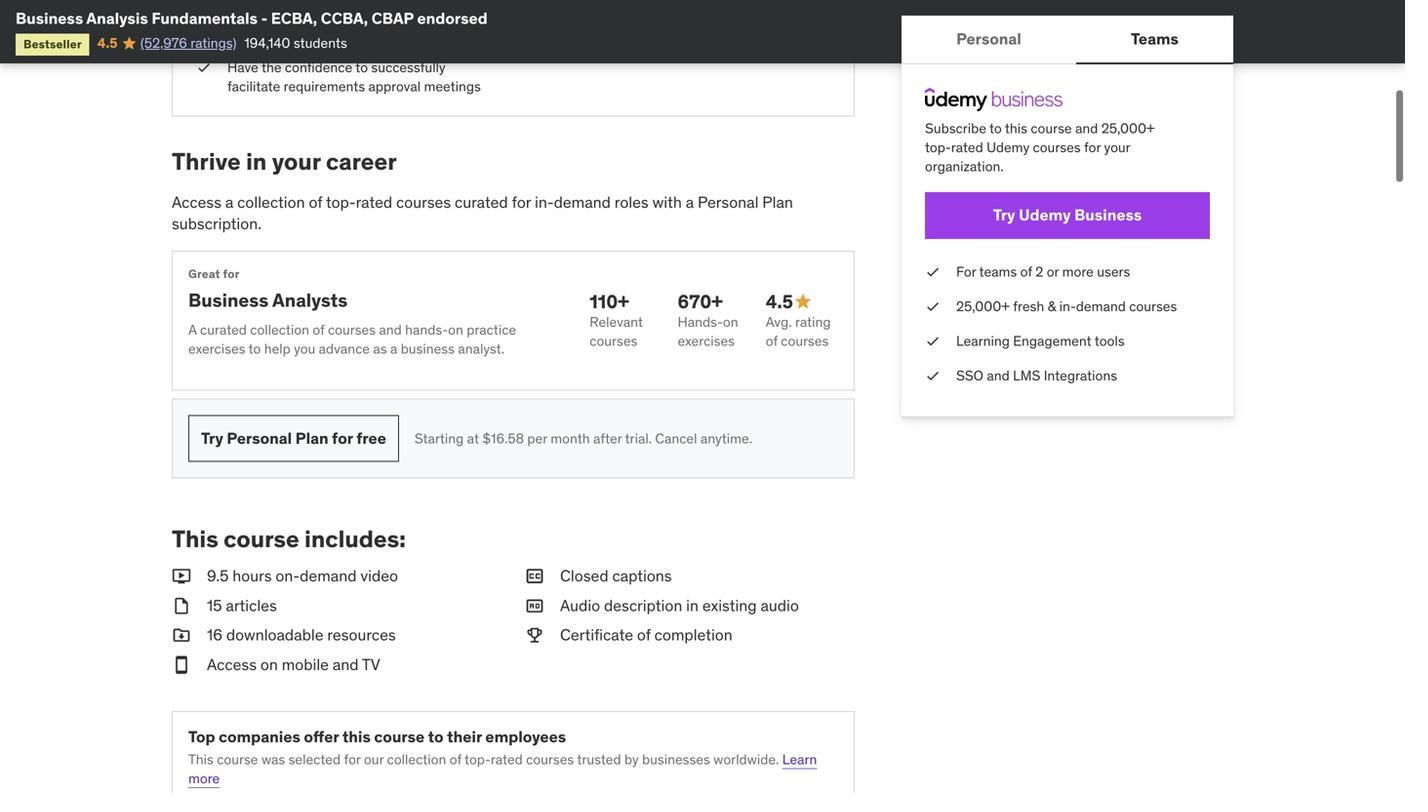 Task type: describe. For each thing, give the bounding box(es) containing it.
cancel
[[655, 430, 697, 447]]

0 horizontal spatial business
[[16, 8, 83, 28]]

tools
[[1095, 332, 1125, 350]]

course up "hours"
[[224, 525, 299, 554]]

this course was selected for our collection of top-rated courses trusted by businesses worldwide.
[[188, 751, 779, 769]]

integrations
[[1044, 367, 1118, 385]]

ecba,
[[271, 8, 317, 28]]

0 vertical spatial 4.5
[[97, 34, 118, 52]]

help inside gain an overview of various modeling diagrams to help you recognize and understand project documentation
[[303, 12, 329, 30]]

you inside great for business analysts a curated collection of courses and hands-on practice exercises to help you advance as a business analyst.
[[294, 340, 316, 358]]

more inside learn more
[[188, 770, 220, 788]]

9.5 hours on-demand video
[[207, 566, 398, 586]]

courses inside subscribe to this course and 25,000+ top‑rated udemy courses for your organization.
[[1033, 139, 1081, 156]]

relevant
[[590, 313, 643, 331]]

access on mobile and tv
[[207, 655, 380, 675]]

advance
[[319, 340, 370, 358]]

110+
[[590, 290, 629, 313]]

recognize
[[357, 12, 417, 30]]

small image for 9.5
[[172, 565, 191, 587]]

-
[[261, 8, 268, 28]]

rated inside access a collection of top-rated courses curated for in-demand roles with a personal plan subscription.
[[356, 192, 393, 212]]

25,000+ inside subscribe to this course and 25,000+ top‑rated udemy courses for your organization.
[[1102, 120, 1155, 137]]

meetings
[[424, 77, 481, 95]]

tv
[[362, 655, 380, 675]]

documentation
[[347, 31, 439, 49]]

for inside great for business analysts a curated collection of courses and hands-on practice exercises to help you advance as a business analyst.
[[223, 267, 240, 282]]

various
[[349, 0, 393, 11]]

worldwide.
[[714, 751, 779, 769]]

modeling
[[396, 0, 453, 11]]

fresh
[[1013, 298, 1045, 315]]

of inside access a collection of top-rated courses curated for in-demand roles with a personal plan subscription.
[[309, 192, 322, 212]]

business
[[401, 340, 455, 358]]

try for try udemy business
[[993, 205, 1016, 225]]

exercises inside 670+ hands-on exercises
[[678, 333, 735, 350]]

mobile
[[282, 655, 329, 675]]

top
[[188, 727, 215, 747]]

plan inside try personal plan for free link
[[295, 428, 329, 448]]

thrive in your career
[[172, 147, 397, 176]]

business analysts link
[[188, 288, 348, 312]]

this course includes:
[[172, 525, 406, 554]]

business analysis fundamentals - ecba, ccba, cbap endorsed
[[16, 8, 488, 28]]

avg.
[[766, 313, 792, 331]]

try udemy business link
[[925, 192, 1210, 239]]

great
[[188, 267, 220, 282]]

gain an overview of various modeling diagrams to help you recognize and understand project documentation
[[227, 0, 453, 49]]

project
[[300, 31, 344, 49]]

fundamentals
[[152, 8, 258, 28]]

2 horizontal spatial a
[[686, 192, 694, 212]]

organization.
[[925, 158, 1004, 175]]

analysts
[[272, 288, 348, 312]]

16 downloadable resources
[[207, 625, 396, 645]]

194,140 students
[[244, 34, 347, 52]]

for inside subscribe to this course and 25,000+ top‑rated udemy courses for your organization.
[[1084, 139, 1101, 156]]

for inside access a collection of top-rated courses curated for in-demand roles with a personal plan subscription.
[[512, 192, 531, 212]]

on inside great for business analysts a curated collection of courses and hands-on practice exercises to help you advance as a business analyst.
[[448, 321, 463, 339]]

courses inside great for business analysts a curated collection of courses and hands-on practice exercises to help you advance as a business analyst.
[[328, 321, 376, 339]]

our
[[364, 751, 384, 769]]

of left 2
[[1021, 263, 1032, 280]]

practice
[[467, 321, 516, 339]]

9.5
[[207, 566, 229, 586]]

per
[[527, 430, 547, 447]]

articles
[[226, 596, 277, 616]]

certificate of completion
[[560, 625, 733, 645]]

help inside great for business analysts a curated collection of courses and hands-on practice exercises to help you advance as a business analyst.
[[264, 340, 291, 358]]

companies
[[219, 727, 300, 747]]

top companies offer this course to their employees
[[188, 727, 566, 747]]

collection for business
[[250, 321, 309, 339]]

xsmall image for learning
[[925, 332, 941, 351]]

trial.
[[625, 430, 652, 447]]

completion
[[655, 625, 733, 645]]

teams
[[979, 263, 1017, 280]]

0 horizontal spatial demand
[[300, 566, 357, 586]]

hands-
[[405, 321, 448, 339]]

existing
[[703, 596, 757, 616]]

employees
[[485, 727, 566, 747]]

courses down users
[[1129, 298, 1177, 315]]

and left tv
[[333, 655, 359, 675]]

confidence
[[285, 58, 353, 76]]

and inside subscribe to this course and 25,000+ top‑rated udemy courses for your organization.
[[1076, 120, 1098, 137]]

on inside 670+ hands-on exercises
[[723, 313, 738, 331]]

15 articles
[[207, 596, 277, 616]]

successfully
[[371, 58, 446, 76]]

you inside gain an overview of various modeling diagrams to help you recognize and understand project documentation
[[332, 12, 354, 30]]

xsmall image
[[925, 262, 941, 281]]

businesses
[[642, 751, 710, 769]]

endorsed
[[417, 8, 488, 28]]

$16.58
[[482, 430, 524, 447]]

2
[[1036, 263, 1044, 280]]

of inside great for business analysts a curated collection of courses and hands-on practice exercises to help you advance as a business analyst.
[[313, 321, 325, 339]]

ratings)
[[190, 34, 236, 52]]

demand inside access a collection of top-rated courses curated for in-demand roles with a personal plan subscription.
[[554, 192, 611, 212]]

with
[[653, 192, 682, 212]]

xsmall image for 25,000+
[[925, 297, 941, 316]]

hands-
[[678, 313, 723, 331]]

0 horizontal spatial personal
[[227, 428, 292, 448]]

15
[[207, 596, 222, 616]]

of inside avg. rating of courses
[[766, 333, 778, 350]]

for teams of 2 or more users
[[956, 263, 1130, 280]]

of inside gain an overview of various modeling diagrams to help you recognize and understand project documentation
[[334, 0, 346, 11]]

overview
[[277, 0, 331, 11]]

and right sso
[[987, 367, 1010, 385]]

approval
[[368, 77, 421, 95]]

have
[[227, 58, 258, 76]]

at
[[467, 430, 479, 447]]

offer
[[304, 727, 339, 747]]

0 horizontal spatial this
[[342, 727, 371, 747]]

have the confidence to successfully facilitate requirements approval meetings
[[227, 58, 481, 95]]

courses inside 110+ relevant courses
[[590, 333, 638, 350]]

starting at $16.58 per month after trial. cancel anytime.
[[415, 430, 753, 447]]

access for access on mobile and tv
[[207, 655, 257, 675]]

this for this course includes:
[[172, 525, 218, 554]]

courses down employees
[[526, 751, 574, 769]]

small image inside thrive in your career 'element'
[[793, 292, 813, 312]]

1 vertical spatial in-
[[1060, 298, 1076, 315]]

udemy business image
[[925, 88, 1063, 111]]

in inside thrive in your career 'element'
[[246, 147, 267, 176]]

hours
[[233, 566, 272, 586]]

learn more
[[188, 751, 817, 788]]

110+ relevant courses
[[590, 290, 643, 350]]

top- inside access a collection of top-rated courses curated for in-demand roles with a personal plan subscription.
[[326, 192, 356, 212]]

670+
[[678, 290, 723, 313]]

analysis
[[86, 8, 148, 28]]



Task type: locate. For each thing, give the bounding box(es) containing it.
1 horizontal spatial on
[[448, 321, 463, 339]]

to inside subscribe to this course and 25,000+ top‑rated udemy courses for your organization.
[[990, 120, 1002, 137]]

anytime.
[[701, 430, 753, 447]]

small image for 16
[[172, 625, 191, 647]]

demand up the tools
[[1076, 298, 1126, 315]]

requirements
[[284, 77, 365, 95]]

courses up advance
[[328, 321, 376, 339]]

0 vertical spatial more
[[1062, 263, 1094, 280]]

0 horizontal spatial on
[[260, 655, 278, 675]]

1 vertical spatial 25,000+
[[956, 298, 1010, 315]]

career
[[326, 147, 397, 176]]

diagrams
[[227, 12, 284, 30]]

top‑rated
[[925, 139, 983, 156]]

collection for was
[[387, 751, 446, 769]]

0 horizontal spatial you
[[294, 340, 316, 358]]

small image left 9.5
[[172, 565, 191, 587]]

0 vertical spatial business
[[16, 8, 83, 28]]

2 horizontal spatial business
[[1075, 205, 1142, 225]]

xsmall image for sso
[[925, 367, 941, 386]]

to down business analysts link
[[248, 340, 261, 358]]

1 vertical spatial collection
[[250, 321, 309, 339]]

1 vertical spatial rated
[[491, 751, 523, 769]]

bestseller
[[23, 37, 82, 52]]

0 vertical spatial udemy
[[987, 139, 1030, 156]]

1 horizontal spatial top-
[[465, 751, 491, 769]]

collection right our
[[387, 751, 446, 769]]

xsmall image left learning
[[925, 332, 941, 351]]

small image left the certificate
[[525, 625, 545, 647]]

in up completion
[[686, 596, 699, 616]]

thrive in your career element
[[172, 147, 855, 479]]

and down modeling
[[420, 12, 443, 30]]

1 vertical spatial small image
[[525, 565, 545, 587]]

this inside subscribe to this course and 25,000+ top‑rated udemy courses for your organization.
[[1005, 120, 1028, 137]]

0 vertical spatial 25,000+
[[1102, 120, 1155, 137]]

this down udemy business image
[[1005, 120, 1028, 137]]

your up 'try udemy business'
[[1104, 139, 1131, 156]]

collection inside access a collection of top-rated courses curated for in-demand roles with a personal plan subscription.
[[237, 192, 305, 212]]

0 vertical spatial small image
[[793, 292, 813, 312]]

1 horizontal spatial curated
[[455, 192, 508, 212]]

you up the project
[[332, 12, 354, 30]]

0 vertical spatial you
[[332, 12, 354, 30]]

1 horizontal spatial rated
[[491, 751, 523, 769]]

curated inside great for business analysts a curated collection of courses and hands-on practice exercises to help you advance as a business analyst.
[[200, 321, 247, 339]]

1 horizontal spatial help
[[303, 12, 329, 30]]

194,140
[[244, 34, 290, 52]]

1 horizontal spatial 4.5
[[766, 290, 793, 313]]

1 horizontal spatial this
[[1005, 120, 1028, 137]]

exercises down a
[[188, 340, 245, 358]]

demand down includes:
[[300, 566, 357, 586]]

0 horizontal spatial exercises
[[188, 340, 245, 358]]

learn
[[783, 751, 817, 769]]

1 vertical spatial business
[[1075, 205, 1142, 225]]

1 horizontal spatial exercises
[[678, 333, 735, 350]]

25,000+
[[1102, 120, 1155, 137], [956, 298, 1010, 315]]

of down "thrive in your career"
[[309, 192, 322, 212]]

1 vertical spatial curated
[[200, 321, 247, 339]]

collection inside great for business analysts a curated collection of courses and hands-on practice exercises to help you advance as a business analyst.
[[250, 321, 309, 339]]

small image
[[793, 292, 813, 312], [525, 565, 545, 587], [525, 595, 545, 617]]

0 horizontal spatial top-
[[326, 192, 356, 212]]

xsmall image down ratings)
[[196, 58, 212, 77]]

courses down rating
[[781, 333, 829, 350]]

0 horizontal spatial curated
[[200, 321, 247, 339]]

or
[[1047, 263, 1059, 280]]

small image for 15
[[172, 595, 191, 617]]

0 vertical spatial curated
[[455, 192, 508, 212]]

0 vertical spatial collection
[[237, 192, 305, 212]]

1 vertical spatial personal
[[698, 192, 759, 212]]

demand left roles
[[554, 192, 611, 212]]

a up subscription.
[[225, 192, 234, 212]]

learning
[[956, 332, 1010, 350]]

personal button
[[902, 16, 1076, 62]]

to inside have the confidence to successfully facilitate requirements approval meetings
[[356, 58, 368, 76]]

to down overview
[[287, 12, 299, 30]]

tab list containing personal
[[902, 16, 1234, 64]]

0 horizontal spatial more
[[188, 770, 220, 788]]

their
[[447, 727, 482, 747]]

this down the top
[[188, 751, 214, 769]]

1 vertical spatial access
[[207, 655, 257, 675]]

0 horizontal spatial in-
[[535, 192, 554, 212]]

0 vertical spatial access
[[172, 192, 222, 212]]

try for try personal plan for free
[[201, 428, 223, 448]]

1 horizontal spatial your
[[1104, 139, 1131, 156]]

course down udemy business image
[[1031, 120, 1072, 137]]

video
[[360, 566, 398, 586]]

0 horizontal spatial a
[[225, 192, 234, 212]]

access
[[172, 192, 222, 212], [207, 655, 257, 675]]

course down companies
[[217, 751, 258, 769]]

access down 16
[[207, 655, 257, 675]]

small image left 16
[[172, 625, 191, 647]]

a inside great for business analysts a curated collection of courses and hands-on practice exercises to help you advance as a business analyst.
[[390, 340, 398, 358]]

gain
[[227, 0, 256, 11]]

(52,976 ratings)
[[140, 34, 236, 52]]

xsmall image for have
[[196, 58, 212, 77]]

udemy up organization.
[[987, 139, 1030, 156]]

to left their
[[428, 727, 444, 747]]

1 horizontal spatial in
[[686, 596, 699, 616]]

description
[[604, 596, 683, 616]]

sso
[[956, 367, 984, 385]]

rated down employees
[[491, 751, 523, 769]]

of down analysts
[[313, 321, 325, 339]]

this for this course was selected for our collection of top-rated courses trusted by businesses worldwide.
[[188, 751, 214, 769]]

this up 9.5
[[172, 525, 218, 554]]

personal
[[957, 29, 1022, 49], [698, 192, 759, 212], [227, 428, 292, 448]]

business inside great for business analysts a curated collection of courses and hands-on practice exercises to help you advance as a business analyst.
[[188, 288, 269, 312]]

0 vertical spatial plan
[[763, 192, 793, 212]]

xsmall image
[[196, 58, 212, 77], [925, 297, 941, 316], [925, 332, 941, 351], [925, 367, 941, 386]]

0 vertical spatial demand
[[554, 192, 611, 212]]

business up bestseller
[[16, 8, 83, 28]]

(52,976
[[140, 34, 187, 52]]

0 vertical spatial this
[[172, 525, 218, 554]]

top- down their
[[465, 751, 491, 769]]

and up as
[[379, 321, 402, 339]]

1 vertical spatial plan
[[295, 428, 329, 448]]

in- left roles
[[535, 192, 554, 212]]

on
[[723, 313, 738, 331], [448, 321, 463, 339], [260, 655, 278, 675]]

business up users
[[1075, 205, 1142, 225]]

1 horizontal spatial more
[[1062, 263, 1094, 280]]

1 vertical spatial try
[[201, 428, 223, 448]]

0 horizontal spatial 25,000+
[[956, 298, 1010, 315]]

1 horizontal spatial in-
[[1060, 298, 1076, 315]]

course inside subscribe to this course and 25,000+ top‑rated udemy courses for your organization.
[[1031, 120, 1072, 137]]

small image for closed captions
[[525, 565, 545, 587]]

as
[[373, 340, 387, 358]]

tab list
[[902, 16, 1234, 64]]

0 vertical spatial in
[[246, 147, 267, 176]]

more right or on the right of page
[[1062, 263, 1094, 280]]

1 vertical spatial top-
[[465, 751, 491, 769]]

0 horizontal spatial try
[[201, 428, 223, 448]]

you left advance
[[294, 340, 316, 358]]

2 horizontal spatial demand
[[1076, 298, 1126, 315]]

personal inside access a collection of top-rated courses curated for in-demand roles with a personal plan subscription.
[[698, 192, 759, 212]]

small image for access
[[172, 654, 191, 676]]

1 vertical spatial more
[[188, 770, 220, 788]]

0 horizontal spatial your
[[272, 147, 321, 176]]

collection down "thrive in your career"
[[237, 192, 305, 212]]

to inside great for business analysts a curated collection of courses and hands-on practice exercises to help you advance as a business analyst.
[[248, 340, 261, 358]]

25,000+ fresh & in-demand courses
[[956, 298, 1177, 315]]

help
[[303, 12, 329, 30], [264, 340, 291, 358]]

try inside try udemy business link
[[993, 205, 1016, 225]]

course
[[1031, 120, 1072, 137], [224, 525, 299, 554], [374, 727, 425, 747], [217, 751, 258, 769]]

0 vertical spatial help
[[303, 12, 329, 30]]

try personal plan for free link
[[188, 415, 399, 462]]

0 vertical spatial in-
[[535, 192, 554, 212]]

small image left closed
[[525, 565, 545, 587]]

25,000+ up learning
[[956, 298, 1010, 315]]

cbap
[[372, 8, 414, 28]]

great for business analysts a curated collection of courses and hands-on practice exercises to help you advance as a business analyst.
[[188, 267, 516, 358]]

on up analyst.
[[448, 321, 463, 339]]

udemy
[[987, 139, 1030, 156], [1019, 205, 1071, 225]]

670+ hands-on exercises
[[678, 290, 738, 350]]

2 vertical spatial business
[[188, 288, 269, 312]]

users
[[1097, 263, 1130, 280]]

after
[[593, 430, 622, 447]]

this up our
[[342, 727, 371, 747]]

subscribe
[[925, 120, 987, 137]]

in- inside access a collection of top-rated courses curated for in-demand roles with a personal plan subscription.
[[535, 192, 554, 212]]

of down avg.
[[766, 333, 778, 350]]

starting
[[415, 430, 464, 447]]

access a collection of top-rated courses curated for in-demand roles with a personal plan subscription.
[[172, 192, 793, 234]]

engagement
[[1013, 332, 1092, 350]]

0 vertical spatial personal
[[957, 29, 1022, 49]]

small image left audio
[[525, 595, 545, 617]]

to inside gain an overview of various modeling diagrams to help you recognize and understand project documentation
[[287, 12, 299, 30]]

4.5 down analysis
[[97, 34, 118, 52]]

1 horizontal spatial a
[[390, 340, 398, 358]]

in right thrive
[[246, 147, 267, 176]]

1 horizontal spatial try
[[993, 205, 1016, 225]]

xsmall image left sso
[[925, 367, 941, 386]]

subscription.
[[172, 214, 262, 234]]

in- right &
[[1060, 298, 1076, 315]]

1 vertical spatial this
[[188, 751, 214, 769]]

your inside thrive in your career 'element'
[[272, 147, 321, 176]]

personal inside button
[[957, 29, 1022, 49]]

exercises inside great for business analysts a curated collection of courses and hands-on practice exercises to help you advance as a business analyst.
[[188, 340, 245, 358]]

small image for certificate
[[525, 625, 545, 647]]

0 horizontal spatial plan
[[295, 428, 329, 448]]

courses down career
[[396, 192, 451, 212]]

a right the with
[[686, 192, 694, 212]]

on down downloadable
[[260, 655, 278, 675]]

1 horizontal spatial 25,000+
[[1102, 120, 1155, 137]]

understand
[[227, 31, 297, 49]]

and inside gain an overview of various modeling diagrams to help you recognize and understand project documentation
[[420, 12, 443, 30]]

small image for audio description in existing audio
[[525, 595, 545, 617]]

0 vertical spatial this
[[1005, 120, 1028, 137]]

trusted
[[577, 751, 621, 769]]

small image up the top
[[172, 654, 191, 676]]

courses inside avg. rating of courses
[[781, 333, 829, 350]]

of left various
[[334, 0, 346, 11]]

and up 'try udemy business'
[[1076, 120, 1098, 137]]

plan inside access a collection of top-rated courses curated for in-demand roles with a personal plan subscription.
[[763, 192, 793, 212]]

your left career
[[272, 147, 321, 176]]

2 vertical spatial collection
[[387, 751, 446, 769]]

was
[[261, 751, 285, 769]]

includes:
[[305, 525, 406, 554]]

access up subscription.
[[172, 192, 222, 212]]

help down overview
[[303, 12, 329, 30]]

courses down relevant
[[590, 333, 638, 350]]

an
[[259, 0, 274, 11]]

exercises down hands-
[[678, 333, 735, 350]]

audio
[[560, 596, 600, 616]]

business down the great
[[188, 288, 269, 312]]

4.5
[[97, 34, 118, 52], [766, 290, 793, 313]]

business for try udemy business
[[1075, 205, 1142, 225]]

roles
[[615, 192, 649, 212]]

a
[[225, 192, 234, 212], [686, 192, 694, 212], [390, 340, 398, 358]]

teams button
[[1076, 16, 1234, 62]]

try
[[993, 205, 1016, 225], [201, 428, 223, 448]]

facilitate
[[227, 77, 280, 95]]

try inside try personal plan for free link
[[201, 428, 223, 448]]

lms
[[1013, 367, 1041, 385]]

25,000+ down teams button on the right
[[1102, 120, 1155, 137]]

of down their
[[450, 751, 462, 769]]

a
[[188, 321, 197, 339]]

curated
[[455, 192, 508, 212], [200, 321, 247, 339]]

udemy up for teams of 2 or more users
[[1019, 205, 1071, 225]]

1 horizontal spatial you
[[332, 12, 354, 30]]

&
[[1048, 298, 1056, 315]]

xsmall image down xsmall image
[[925, 297, 941, 316]]

of down description at left
[[637, 625, 651, 645]]

1 vertical spatial this
[[342, 727, 371, 747]]

your inside subscribe to this course and 25,000+ top‑rated udemy courses for your organization.
[[1104, 139, 1131, 156]]

to down documentation
[[356, 58, 368, 76]]

top- down career
[[326, 192, 356, 212]]

on-
[[276, 566, 300, 586]]

1 vertical spatial udemy
[[1019, 205, 1071, 225]]

16
[[207, 625, 223, 645]]

by
[[625, 751, 639, 769]]

4.5 up avg.
[[766, 290, 793, 313]]

courses up 'try udemy business'
[[1033, 139, 1081, 156]]

0 vertical spatial rated
[[356, 192, 393, 212]]

0 horizontal spatial help
[[264, 340, 291, 358]]

rated
[[356, 192, 393, 212], [491, 751, 523, 769]]

1 vertical spatial 4.5
[[766, 290, 793, 313]]

0 horizontal spatial in
[[246, 147, 267, 176]]

to
[[287, 12, 299, 30], [356, 58, 368, 76], [990, 120, 1002, 137], [248, 340, 261, 358], [428, 727, 444, 747]]

a right as
[[390, 340, 398, 358]]

on down 670+
[[723, 313, 738, 331]]

4.5 inside thrive in your career 'element'
[[766, 290, 793, 313]]

audio description in existing audio
[[560, 596, 799, 616]]

the
[[262, 58, 282, 76]]

1 vertical spatial demand
[[1076, 298, 1126, 315]]

closed
[[560, 566, 609, 586]]

1 horizontal spatial demand
[[554, 192, 611, 212]]

small image
[[172, 565, 191, 587], [172, 595, 191, 617], [172, 625, 191, 647], [525, 625, 545, 647], [172, 654, 191, 676]]

audio
[[761, 596, 799, 616]]

course up our
[[374, 727, 425, 747]]

0 horizontal spatial rated
[[356, 192, 393, 212]]

small image up rating
[[793, 292, 813, 312]]

for
[[956, 263, 976, 280]]

1 horizontal spatial business
[[188, 288, 269, 312]]

help down business analysts link
[[264, 340, 291, 358]]

0 vertical spatial try
[[993, 205, 1016, 225]]

small image left 15
[[172, 595, 191, 617]]

access inside access a collection of top-rated courses curated for in-demand roles with a personal plan subscription.
[[172, 192, 222, 212]]

access for access a collection of top-rated courses curated for in-demand roles with a personal plan subscription.
[[172, 192, 222, 212]]

ccba,
[[321, 8, 368, 28]]

2 horizontal spatial personal
[[957, 29, 1022, 49]]

avg. rating of courses
[[766, 313, 831, 350]]

1 horizontal spatial plan
[[763, 192, 793, 212]]

udemy inside subscribe to this course and 25,000+ top‑rated udemy courses for your organization.
[[987, 139, 1030, 156]]

collection down business analysts link
[[250, 321, 309, 339]]

1 vertical spatial help
[[264, 340, 291, 358]]

learning engagement tools
[[956, 332, 1125, 350]]

1 vertical spatial you
[[294, 340, 316, 358]]

1 horizontal spatial personal
[[698, 192, 759, 212]]

1 vertical spatial in
[[686, 596, 699, 616]]

2 horizontal spatial on
[[723, 313, 738, 331]]

2 vertical spatial personal
[[227, 428, 292, 448]]

rated down career
[[356, 192, 393, 212]]

business for great for business analysts a curated collection of courses and hands-on practice exercises to help you advance as a business analyst.
[[188, 288, 269, 312]]

captions
[[612, 566, 672, 586]]

0 horizontal spatial 4.5
[[97, 34, 118, 52]]

learn more link
[[188, 751, 817, 788]]

to down udemy business image
[[990, 120, 1002, 137]]

2 vertical spatial small image
[[525, 595, 545, 617]]

2 vertical spatial demand
[[300, 566, 357, 586]]

curated inside access a collection of top-rated courses curated for in-demand roles with a personal plan subscription.
[[455, 192, 508, 212]]

more down the top
[[188, 770, 220, 788]]

and inside great for business analysts a curated collection of courses and hands-on practice exercises to help you advance as a business analyst.
[[379, 321, 402, 339]]

0 vertical spatial top-
[[326, 192, 356, 212]]

rating
[[795, 313, 831, 331]]

month
[[551, 430, 590, 447]]

courses inside access a collection of top-rated courses curated for in-demand roles with a personal plan subscription.
[[396, 192, 451, 212]]

this
[[172, 525, 218, 554], [188, 751, 214, 769]]



Task type: vqa. For each thing, say whether or not it's contained in the screenshot.
worldwide. at the right bottom of the page
yes



